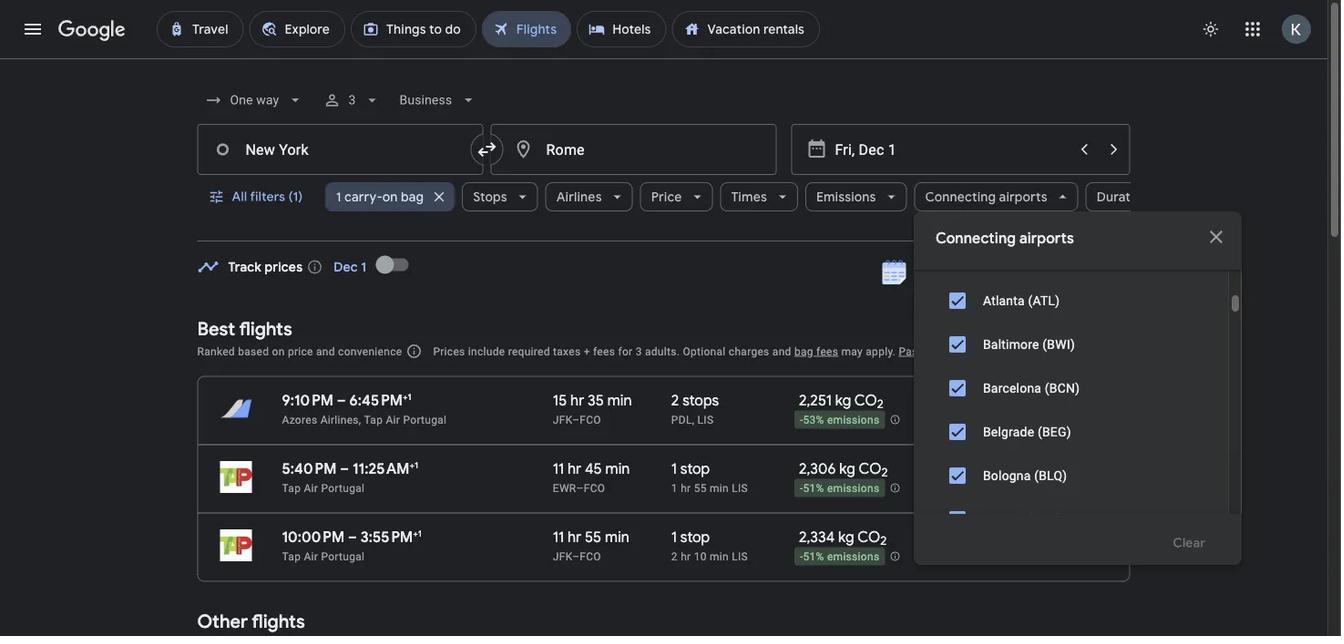 Task type: vqa. For each thing, say whether or not it's contained in the screenshot.
"Passenger assistance" 'button'
yes



Task type: describe. For each thing, give the bounding box(es) containing it.
based
[[238, 345, 269, 358]]

+ right taxes
[[584, 345, 590, 358]]

baltimore (bwi)
[[983, 337, 1075, 352]]

fco for 35
[[580, 413, 601, 426]]

grid
[[948, 264, 973, 281]]

2,334
[[799, 528, 835, 546]]

(bos)
[[1028, 512, 1062, 527]]

Arrival time: 3:55 PM on  Saturday, December 2. text field
[[361, 528, 422, 546]]

date grid
[[917, 264, 973, 281]]

– left 3:55 pm
[[348, 528, 357, 546]]

10
[[694, 550, 707, 563]]

connecting airports button
[[914, 175, 1078, 219]]

co for 2,334
[[858, 528, 881, 546]]

11 hr 45 min ewr – fco
[[553, 459, 630, 494]]

$6,756
[[1012, 468, 1057, 486]]

5:40 pm – 11:25 am + 1
[[282, 459, 418, 478]]

total duration 11 hr 45 min. element
[[553, 459, 672, 481]]

2 for 2,334
[[881, 533, 887, 549]]

(beg)
[[1038, 424, 1072, 439]]

2,251 kg co 2
[[799, 391, 884, 412]]

co for 2,306
[[859, 459, 882, 478]]

1 fees from the left
[[593, 345, 615, 358]]

dec 1
[[334, 259, 367, 275]]

main menu image
[[22, 18, 44, 40]]

+ for 3:55 pm
[[413, 528, 418, 539]]

price
[[288, 345, 313, 358]]

1 inside "popup button"
[[336, 189, 341, 205]]

ranked based on price and convenience
[[197, 345, 402, 358]]

(bwi)
[[1043, 337, 1075, 352]]

min for 15 hr 35 min
[[608, 391, 632, 410]]

bologna (blq)
[[983, 468, 1068, 483]]

bag inside "popup button"
[[401, 189, 424, 205]]

6:45 pm
[[350, 391, 403, 410]]

35
[[588, 391, 604, 410]]

leaves john f. kennedy international airport at 9:10 pm on friday, december 1 and arrives at leonardo da vinci–fiumicino airport at 6:45 pm on saturday, december 2. element
[[282, 391, 412, 410]]

prices
[[433, 345, 465, 358]]

55 inside the 11 hr 55 min jfk – fco
[[585, 528, 602, 546]]

sort
[[1054, 343, 1080, 359]]

fco for 55
[[580, 550, 601, 563]]

tap air portugal for 5:40 pm
[[282, 482, 365, 494]]

boston
[[983, 512, 1025, 527]]

emissions button
[[805, 175, 907, 219]]

min inside 1 stop 1 hr 55 min lis
[[710, 482, 729, 494]]

layover (1 of 2) is a 1 hr 50 min layover at aeroporto joão paulo ii in ponta delgada. layover (2 of 2) is a 2 hr 50 min layover at humberto delgado airport in lisbon. element
[[672, 412, 790, 427]]

- for 2,251
[[800, 414, 803, 427]]

kg for 2,251
[[835, 391, 852, 410]]

tap for 5:40 pm
[[282, 482, 301, 494]]

passenger
[[899, 345, 953, 358]]

11 for 11 hr 55 min
[[553, 528, 564, 546]]

air for 3:55 pm
[[304, 550, 318, 563]]

lis for 2,334
[[732, 550, 748, 563]]

hr inside "1 stop 2 hr 10 min lis"
[[681, 550, 691, 563]]

Departure text field
[[835, 125, 1069, 174]]

barcelona
[[983, 381, 1042, 396]]

times
[[731, 189, 767, 205]]

hr for 11 hr 45 min
[[568, 459, 582, 478]]

price graph
[[1043, 264, 1112, 281]]

only button
[[1134, 498, 1207, 541]]

$3,363
[[1012, 399, 1057, 418]]

loading results progress bar
[[0, 58, 1328, 62]]

close dialog image
[[1206, 226, 1228, 248]]

all filters (1)
[[232, 189, 303, 205]]

date grid button
[[869, 256, 987, 289]]

all
[[232, 189, 247, 205]]

10:00 pm – 3:55 pm + 1
[[282, 528, 422, 546]]

dec
[[334, 259, 358, 275]]

lis inside 2 stops pdl , lis
[[698, 413, 714, 426]]

belgrade
[[983, 424, 1035, 439]]

price graph button
[[996, 256, 1127, 289]]

emissions for 2,334
[[827, 551, 880, 563]]

portugal for 3:55 pm
[[321, 550, 365, 563]]

– inside 15 hr 35 min jfk – fco
[[572, 413, 580, 426]]

min for 11 hr 45 min
[[606, 459, 630, 478]]

1 inside 9:10 pm – 6:45 pm + 1
[[408, 391, 412, 402]]

ranked
[[197, 345, 235, 358]]

0 vertical spatial portugal
[[403, 413, 447, 426]]

track
[[228, 259, 262, 275]]

min for 11 hr 55 min
[[605, 528, 630, 546]]

stop for 11 hr 55 min
[[681, 528, 710, 546]]

2 stops pdl , lis
[[672, 391, 719, 426]]

1 stop 1 hr 55 min lis
[[672, 459, 748, 494]]

15 hr 35 min jfk – fco
[[553, 391, 632, 426]]

Arrival time: 11:25 AM on  Saturday, December 2. text field
[[353, 459, 418, 478]]

3363 US dollars text field
[[1012, 399, 1057, 418]]

11 for 11 hr 45 min
[[553, 459, 564, 478]]

layover (1 of 1) is a 1 hr 55 min layover at humberto delgado airport in lisbon. element
[[672, 481, 790, 495]]

fco for 45
[[584, 482, 605, 494]]

1 carry-on bag
[[336, 189, 424, 205]]

bologna
[[983, 468, 1031, 483]]

only
[[1156, 511, 1185, 528]]

2 stops flight. element
[[672, 391, 719, 412]]

atlanta (atl)
[[983, 293, 1060, 308]]

adults.
[[645, 345, 680, 358]]

11 hr 55 min jfk – fco
[[553, 528, 630, 563]]

other
[[197, 610, 248, 633]]

1 vertical spatial airports
[[1020, 229, 1075, 248]]

layover (1 of 1) is a 2 hr 10 min layover at humberto delgado airport in lisbon. element
[[672, 549, 790, 564]]

1 inside the 'find the best price' region
[[361, 259, 367, 275]]

learn more about ranking image
[[406, 343, 422, 360]]

5:40 pm
[[282, 459, 337, 478]]

– up airlines,
[[337, 391, 346, 410]]

2 inside "1 stop 2 hr 10 min lis"
[[672, 550, 678, 563]]

15
[[553, 391, 567, 410]]

Arrival time: 6:45 PM on  Saturday, December 2. text field
[[350, 391, 412, 410]]

airlines button
[[545, 175, 633, 219]]

pdl
[[672, 413, 692, 426]]

connecting inside popup button
[[925, 189, 996, 205]]

tap air portugal for 10:00 pm
[[282, 550, 365, 563]]

atlanta
[[983, 293, 1025, 308]]

Departure time: 9:10 PM. text field
[[282, 391, 334, 410]]

airlines
[[556, 189, 602, 205]]

date
[[917, 264, 945, 281]]

1 vertical spatial connecting
[[936, 229, 1016, 248]]

apply.
[[866, 345, 896, 358]]

10:00 pm
[[282, 528, 345, 546]]

flights for best flights
[[239, 317, 292, 340]]

hr for 15 hr 35 min
[[571, 391, 584, 410]]

required
[[508, 345, 550, 358]]

stops
[[473, 189, 507, 205]]

duration button
[[1086, 175, 1180, 219]]



Task type: locate. For each thing, give the bounding box(es) containing it.
connecting up grid
[[936, 229, 1016, 248]]

55 down 11 hr 45 min ewr – fco
[[585, 528, 602, 546]]

kg right 2,334
[[839, 528, 855, 546]]

2 vertical spatial -
[[800, 551, 803, 563]]

min right 35
[[608, 391, 632, 410]]

best
[[197, 317, 235, 340]]

bag fees button
[[795, 345, 839, 358]]

51% down 2,306
[[803, 482, 825, 495]]

hr up "1 stop 2 hr 10 min lis"
[[681, 482, 691, 494]]

min up "1 stop 2 hr 10 min lis"
[[710, 482, 729, 494]]

1 tap air portugal from the top
[[282, 482, 365, 494]]

airports
[[999, 189, 1047, 205], [1020, 229, 1075, 248]]

-51% emissions for 2,306
[[800, 482, 880, 495]]

2 -51% emissions from the top
[[800, 551, 880, 563]]

- down 2,306
[[800, 482, 803, 495]]

airports inside the connecting airports popup button
[[999, 189, 1047, 205]]

1 and from the left
[[316, 345, 335, 358]]

kg right 2,306
[[840, 459, 856, 478]]

1 inside the 10:00 pm – 3:55 pm + 1
[[418, 528, 422, 539]]

flights up based
[[239, 317, 292, 340]]

2 inside 2 stops pdl , lis
[[672, 391, 679, 410]]

– inside 11 hr 45 min ewr – fco
[[577, 482, 584, 494]]

55 inside 1 stop 1 hr 55 min lis
[[694, 482, 707, 494]]

(1)
[[289, 189, 303, 205]]

- down 2,334
[[800, 551, 803, 563]]

fco inside the 11 hr 55 min jfk – fco
[[580, 550, 601, 563]]

None field
[[197, 84, 312, 117], [392, 84, 485, 117], [197, 84, 312, 117], [392, 84, 485, 117]]

co inside 2,334 kg co 2
[[858, 528, 881, 546]]

co inside 2,306 kg co 2
[[859, 459, 882, 478]]

change appearance image
[[1189, 7, 1233, 51]]

+ for 6:45 pm
[[403, 391, 408, 402]]

price
[[651, 189, 682, 205], [1043, 264, 1074, 281]]

1 inside 5:40 pm – 11:25 am + 1
[[415, 459, 418, 471]]

2 51% from the top
[[803, 551, 825, 563]]

tap down departure time: 10:00 pm. text box
[[282, 550, 301, 563]]

2 inside 2,334 kg co 2
[[881, 533, 887, 549]]

2 left 10
[[672, 550, 678, 563]]

hr inside 1 stop 1 hr 55 min lis
[[681, 482, 691, 494]]

assistance
[[956, 345, 1011, 358]]

hr right 15
[[571, 391, 584, 410]]

co right 2,306
[[859, 459, 882, 478]]

1 horizontal spatial 55
[[694, 482, 707, 494]]

2 inside 2,251 kg co 2
[[878, 397, 884, 412]]

include
[[468, 345, 505, 358]]

connecting airports inside popup button
[[925, 189, 1047, 205]]

1 horizontal spatial price
[[1043, 264, 1074, 281]]

9:10 pm
[[282, 391, 334, 410]]

1 - from the top
[[800, 414, 803, 427]]

price inside price popup button
[[651, 189, 682, 205]]

jfk down total duration 11 hr 55 min. element
[[553, 550, 572, 563]]

best flights
[[197, 317, 292, 340]]

3
[[348, 93, 356, 108], [636, 345, 642, 358]]

2 inside 2,306 kg co 2
[[882, 465, 888, 480]]

1 vertical spatial flights
[[252, 610, 305, 633]]

and right price
[[316, 345, 335, 358]]

jfk inside the 11 hr 55 min jfk – fco
[[553, 550, 572, 563]]

price for price
[[651, 189, 682, 205]]

51% for 2,306
[[803, 482, 825, 495]]

1 vertical spatial 3
[[636, 345, 642, 358]]

2 vertical spatial kg
[[839, 528, 855, 546]]

filters
[[250, 189, 285, 205]]

+ down learn more about ranking image
[[403, 391, 408, 402]]

1 vertical spatial price
[[1043, 264, 1074, 281]]

emissions for 2,251
[[827, 414, 880, 427]]

1 vertical spatial -
[[800, 482, 803, 495]]

stop inside 1 stop 1 hr 55 min lis
[[681, 459, 710, 478]]

1 vertical spatial lis
[[732, 482, 748, 494]]

2,306
[[799, 459, 836, 478]]

portugal down arrival time: 6:45 pm on  saturday, december 2. text box
[[403, 413, 447, 426]]

1 horizontal spatial fees
[[817, 345, 839, 358]]

0 vertical spatial connecting airports
[[925, 189, 1047, 205]]

flights for other flights
[[252, 610, 305, 633]]

2 11 from the top
[[553, 528, 564, 546]]

fco down 35
[[580, 413, 601, 426]]

3 button
[[316, 78, 389, 122]]

boston (bos)
[[983, 512, 1062, 527]]

0 vertical spatial 55
[[694, 482, 707, 494]]

fco down '45'
[[584, 482, 605, 494]]

air down arrival time: 6:45 pm on  saturday, december 2. text box
[[386, 413, 400, 426]]

2,306 kg co 2
[[799, 459, 888, 480]]

tap air portugal down departure time: 5:40 pm. text box
[[282, 482, 365, 494]]

6756 US dollars text field
[[1012, 468, 1057, 486]]

min inside 15 hr 35 min jfk – fco
[[608, 391, 632, 410]]

find the best price region
[[197, 243, 1131, 303]]

1 jfk from the top
[[553, 413, 572, 426]]

jfk inside 15 hr 35 min jfk – fco
[[553, 413, 572, 426]]

1 vertical spatial jfk
[[553, 550, 572, 563]]

0 vertical spatial 11
[[553, 459, 564, 478]]

stops
[[683, 391, 719, 410]]

hr inside the 11 hr 55 min jfk – fco
[[568, 528, 582, 546]]

– down total duration 11 hr 55 min. element
[[572, 550, 580, 563]]

2 and from the left
[[773, 345, 792, 358]]

0 vertical spatial airports
[[999, 189, 1047, 205]]

kg inside 2,334 kg co 2
[[839, 528, 855, 546]]

hr inside 11 hr 45 min ewr – fco
[[568, 459, 582, 478]]

flights
[[239, 317, 292, 340], [252, 610, 305, 633]]

1 down pdl
[[672, 459, 677, 478]]

0 vertical spatial co
[[855, 391, 878, 410]]

co inside 2,251 kg co 2
[[855, 391, 878, 410]]

– down total duration 11 hr 45 min. element at the bottom
[[577, 482, 584, 494]]

+
[[584, 345, 590, 358], [403, 391, 408, 402], [410, 459, 415, 471], [413, 528, 418, 539]]

2 right 2,306
[[882, 465, 888, 480]]

55 up "1 stop 2 hr 10 min lis"
[[694, 482, 707, 494]]

- for 2,306
[[800, 482, 803, 495]]

min inside 11 hr 45 min ewr – fco
[[606, 459, 630, 478]]

portugal
[[403, 413, 447, 426], [321, 482, 365, 494], [321, 550, 365, 563]]

azores
[[282, 413, 318, 426]]

1 vertical spatial 11
[[553, 528, 564, 546]]

stop for 11 hr 45 min
[[681, 459, 710, 478]]

0 vertical spatial -
[[800, 414, 803, 427]]

3 - from the top
[[800, 551, 803, 563]]

0 vertical spatial tap
[[364, 413, 383, 426]]

1 horizontal spatial 3
[[636, 345, 642, 358]]

taxes
[[553, 345, 581, 358]]

jfk down 15
[[553, 413, 572, 426]]

1 vertical spatial connecting airports
[[936, 229, 1075, 248]]

air down departure time: 5:40 pm. text box
[[304, 482, 318, 494]]

+ inside the 10:00 pm – 3:55 pm + 1
[[413, 528, 418, 539]]

1 right dec on the top of the page
[[361, 259, 367, 275]]

11 inside the 11 hr 55 min jfk – fco
[[553, 528, 564, 546]]

lis inside 1 stop 1 hr 55 min lis
[[732, 482, 748, 494]]

emissions
[[827, 414, 880, 427], [827, 482, 880, 495], [827, 551, 880, 563]]

lis right ,
[[698, 413, 714, 426]]

– inside the 11 hr 55 min jfk – fco
[[572, 550, 580, 563]]

ewr
[[553, 482, 577, 494]]

1 stop flight. element for 11 hr 55 min
[[672, 528, 710, 549]]

fees left for
[[593, 345, 615, 358]]

2 vertical spatial lis
[[732, 550, 748, 563]]

portugal down leaves newark liberty international airport at 5:40 pm on friday, december 1 and arrives at leonardo da vinci–fiumicino airport at 11:25 am on saturday, december 2. element
[[321, 482, 365, 494]]

1 vertical spatial kg
[[840, 459, 856, 478]]

51% for 2,334
[[803, 551, 825, 563]]

0 vertical spatial air
[[386, 413, 400, 426]]

emissions down 2,334 kg co 2
[[827, 551, 880, 563]]

1 horizontal spatial on
[[382, 189, 397, 205]]

1
[[336, 189, 341, 205], [361, 259, 367, 275], [408, 391, 412, 402], [415, 459, 418, 471], [672, 459, 677, 478], [672, 482, 678, 494], [418, 528, 422, 539], [672, 528, 677, 546]]

times button
[[720, 175, 798, 219]]

2 vertical spatial emissions
[[827, 551, 880, 563]]

1 51% from the top
[[803, 482, 825, 495]]

hr down ewr
[[568, 528, 582, 546]]

prices
[[265, 259, 303, 275]]

1 stop flight. element for 11 hr 45 min
[[672, 459, 710, 481]]

0 vertical spatial kg
[[835, 391, 852, 410]]

leaves newark liberty international airport at 5:40 pm on friday, december 1 and arrives at leonardo da vinci–fiumicino airport at 11:25 am on saturday, december 2. element
[[282, 459, 418, 478]]

2 vertical spatial fco
[[580, 550, 601, 563]]

+ down arrival time: 11:25 am on  saturday, december 2. text field
[[413, 528, 418, 539]]

track prices
[[228, 259, 303, 275]]

+ inside 9:10 pm – 6:45 pm + 1
[[403, 391, 408, 402]]

emissions for 2,306
[[827, 482, 880, 495]]

carry-
[[344, 189, 382, 205]]

price button
[[640, 175, 713, 219]]

tap down 5:40 pm
[[282, 482, 301, 494]]

bag left 'may'
[[795, 345, 814, 358]]

0 vertical spatial fco
[[580, 413, 601, 426]]

none search field containing connecting airports
[[197, 78, 1242, 636]]

co up -53% emissions
[[855, 391, 878, 410]]

learn more about tracked prices image
[[306, 259, 323, 275]]

Departure time: 5:40 PM. text field
[[282, 459, 337, 478]]

0 vertical spatial 3
[[348, 93, 356, 108]]

price for price graph
[[1043, 264, 1074, 281]]

2,251
[[799, 391, 832, 410]]

-51% emissions for 2,334
[[800, 551, 880, 563]]

0 horizontal spatial price
[[651, 189, 682, 205]]

fco down total duration 11 hr 55 min. element
[[580, 550, 601, 563]]

0 horizontal spatial 3
[[348, 93, 356, 108]]

- down the 2,251
[[800, 414, 803, 427]]

0 vertical spatial bag
[[401, 189, 424, 205]]

co for 2,251
[[855, 391, 878, 410]]

– right departure time: 5:40 pm. text box
[[340, 459, 349, 478]]

1 vertical spatial air
[[304, 482, 318, 494]]

all filters (1) button
[[197, 175, 317, 219]]

on
[[382, 189, 397, 205], [272, 345, 285, 358]]

2 emissions from the top
[[827, 482, 880, 495]]

2 vertical spatial tap
[[282, 550, 301, 563]]

baltimore
[[983, 337, 1040, 352]]

2 right 2,334
[[881, 533, 887, 549]]

price inside price graph button
[[1043, 264, 1074, 281]]

main content containing best flights
[[197, 243, 1131, 636]]

sort by:
[[1054, 343, 1101, 359]]

-51% emissions down 2,306 kg co 2
[[800, 482, 880, 495]]

bag right carry-
[[401, 189, 424, 205]]

2,334 kg co 2
[[799, 528, 887, 549]]

1 down total duration 11 hr 45 min. element at the bottom
[[672, 482, 678, 494]]

lis right 10
[[732, 550, 748, 563]]

0 horizontal spatial on
[[272, 345, 285, 358]]

connecting airports
[[925, 189, 1047, 205], [936, 229, 1075, 248]]

1 -51% emissions from the top
[[800, 482, 880, 495]]

1 1 stop flight. element from the top
[[672, 459, 710, 481]]

1 stop flight. element down ,
[[672, 459, 710, 481]]

2 1 stop flight. element from the top
[[672, 528, 710, 549]]

kg for 2,334
[[839, 528, 855, 546]]

leaves john f. kennedy international airport at 10:00 pm on friday, december 1 and arrives at leonardo da vinci–fiumicino airport at 3:55 pm on saturday, december 2. element
[[282, 528, 422, 546]]

0 vertical spatial tap air portugal
[[282, 482, 365, 494]]

0 vertical spatial stop
[[681, 459, 710, 478]]

lis for 2,306
[[732, 482, 748, 494]]

total duration 15 hr 35 min. element
[[553, 391, 672, 412]]

1 stop 2 hr 10 min lis
[[672, 528, 748, 563]]

fco inside 11 hr 45 min ewr – fco
[[584, 482, 605, 494]]

portugal for 11:25 am
[[321, 482, 365, 494]]

11 inside 11 hr 45 min ewr – fco
[[553, 459, 564, 478]]

kg for 2,306
[[840, 459, 856, 478]]

,
[[692, 413, 695, 426]]

-51% emissions down 2,334 kg co 2
[[800, 551, 880, 563]]

–
[[337, 391, 346, 410], [572, 413, 580, 426], [340, 459, 349, 478], [577, 482, 584, 494], [348, 528, 357, 546], [572, 550, 580, 563]]

Departure time: 10:00 PM. text field
[[282, 528, 345, 546]]

2 up -53% emissions
[[878, 397, 884, 412]]

– down total duration 15 hr 35 min. element at the bottom of the page
[[572, 413, 580, 426]]

2
[[672, 391, 679, 410], [878, 397, 884, 412], [882, 465, 888, 480], [881, 533, 887, 549], [672, 550, 678, 563]]

1 stop flight. element up 10
[[672, 528, 710, 549]]

-53% emissions
[[800, 414, 880, 427]]

may
[[842, 345, 863, 358]]

stop inside "1 stop 2 hr 10 min lis"
[[681, 528, 710, 546]]

0 horizontal spatial 55
[[585, 528, 602, 546]]

1 right "6:45 pm" on the bottom left of the page
[[408, 391, 412, 402]]

co right 2,334
[[858, 528, 881, 546]]

kg up -53% emissions
[[835, 391, 852, 410]]

stops button
[[462, 175, 538, 219]]

3 inside popup button
[[348, 93, 356, 108]]

0 vertical spatial jfk
[[553, 413, 572, 426]]

convenience
[[338, 345, 402, 358]]

passenger assistance button
[[899, 345, 1011, 358]]

portugal down leaves john f. kennedy international airport at 10:00 pm on friday, december 1 and arrives at leonardo da vinci–fiumicino airport at 3:55 pm on saturday, december 2. element
[[321, 550, 365, 563]]

2 - from the top
[[800, 482, 803, 495]]

1 horizontal spatial bag
[[795, 345, 814, 358]]

1 vertical spatial -51% emissions
[[800, 551, 880, 563]]

kg inside 2,251 kg co 2
[[835, 391, 852, 410]]

11 up ewr
[[553, 459, 564, 478]]

belgrade (beg)
[[983, 424, 1072, 439]]

lis
[[698, 413, 714, 426], [732, 482, 748, 494], [732, 550, 748, 563]]

connecting airports down the connecting airports popup button
[[936, 229, 1075, 248]]

fco inside 15 hr 35 min jfk – fco
[[580, 413, 601, 426]]

+ inside 5:40 pm – 11:25 am + 1
[[410, 459, 415, 471]]

charges
[[729, 345, 770, 358]]

0 horizontal spatial fees
[[593, 345, 615, 358]]

0 vertical spatial flights
[[239, 317, 292, 340]]

tap down "6:45 pm" on the bottom left of the page
[[364, 413, 383, 426]]

stop up the layover (1 of 1) is a 1 hr 55 min layover at humberto delgado airport in lisbon. element
[[681, 459, 710, 478]]

on inside "popup button"
[[382, 189, 397, 205]]

1 up layover (1 of 1) is a 2 hr 10 min layover at humberto delgado airport in lisbon. element
[[672, 528, 677, 546]]

total duration 11 hr 55 min. element
[[553, 528, 672, 549]]

None search field
[[197, 78, 1242, 636]]

1 inside "1 stop 2 hr 10 min lis"
[[672, 528, 677, 546]]

0 vertical spatial -51% emissions
[[800, 482, 880, 495]]

0 vertical spatial 51%
[[803, 482, 825, 495]]

0 vertical spatial emissions
[[827, 414, 880, 427]]

1 stop flight. element
[[672, 459, 710, 481], [672, 528, 710, 549]]

main content
[[197, 243, 1131, 636]]

1 vertical spatial co
[[859, 459, 882, 478]]

1 left carry-
[[336, 189, 341, 205]]

2 for 2,251
[[878, 397, 884, 412]]

1 vertical spatial 55
[[585, 528, 602, 546]]

lis inside "1 stop 2 hr 10 min lis"
[[732, 550, 748, 563]]

1 vertical spatial emissions
[[827, 482, 880, 495]]

0 vertical spatial lis
[[698, 413, 714, 426]]

hr
[[571, 391, 584, 410], [568, 459, 582, 478], [681, 482, 691, 494], [568, 528, 582, 546], [681, 550, 691, 563]]

1 11 from the top
[[553, 459, 564, 478]]

min down 11 hr 45 min ewr – fco
[[605, 528, 630, 546]]

0 vertical spatial connecting
[[925, 189, 996, 205]]

51%
[[803, 482, 825, 495], [803, 551, 825, 563]]

jfk for 11
[[553, 550, 572, 563]]

1 carry-on bag button
[[325, 175, 455, 219]]

min right 10
[[710, 550, 729, 563]]

0 horizontal spatial and
[[316, 345, 335, 358]]

tap air portugal down the 10:00 pm
[[282, 550, 365, 563]]

+ down azores airlines, tap air portugal
[[410, 459, 415, 471]]

2 tap air portugal from the top
[[282, 550, 365, 563]]

11:25 am
[[353, 459, 410, 478]]

11 down ewr
[[553, 528, 564, 546]]

emissions down 2,306 kg co 2
[[827, 482, 880, 495]]

jfk for 15
[[553, 413, 572, 426]]

2 vertical spatial co
[[858, 528, 881, 546]]

45
[[585, 459, 602, 478]]

hr for 11 hr 55 min
[[568, 528, 582, 546]]

stop up 10
[[681, 528, 710, 546]]

(atl)
[[1029, 293, 1060, 308]]

2 stop from the top
[[681, 528, 710, 546]]

by:
[[1083, 343, 1101, 359]]

azores airlines, tap air portugal
[[282, 413, 447, 426]]

2 up pdl
[[672, 391, 679, 410]]

1 vertical spatial stop
[[681, 528, 710, 546]]

1 vertical spatial portugal
[[321, 482, 365, 494]]

2 vertical spatial air
[[304, 550, 318, 563]]

connecting
[[925, 189, 996, 205], [936, 229, 1016, 248]]

1 vertical spatial tap air portugal
[[282, 550, 365, 563]]

2 vertical spatial portugal
[[321, 550, 365, 563]]

fees left 'may'
[[817, 345, 839, 358]]

-
[[800, 414, 803, 427], [800, 482, 803, 495], [800, 551, 803, 563]]

1 vertical spatial on
[[272, 345, 285, 358]]

2 fees from the left
[[817, 345, 839, 358]]

prices include required taxes + fees for 3 adults. optional charges and bag fees may apply. passenger assistance
[[433, 345, 1011, 358]]

emissions
[[816, 189, 876, 205]]

1 vertical spatial 51%
[[803, 551, 825, 563]]

connecting airports down departure text box
[[925, 189, 1047, 205]]

1 vertical spatial bag
[[795, 345, 814, 358]]

lis up "1 stop 2 hr 10 min lis"
[[732, 482, 748, 494]]

1 vertical spatial tap
[[282, 482, 301, 494]]

hr left '45'
[[568, 459, 582, 478]]

air for 11:25 am
[[304, 482, 318, 494]]

51% down 2,334
[[803, 551, 825, 563]]

(blq)
[[1035, 468, 1068, 483]]

min right '45'
[[606, 459, 630, 478]]

2 for 2,306
[[882, 465, 888, 480]]

price up the 'find the best price' region
[[651, 189, 682, 205]]

0 vertical spatial on
[[382, 189, 397, 205]]

air down departure time: 10:00 pm. text box
[[304, 550, 318, 563]]

flights right other
[[252, 610, 305, 633]]

1 stop from the top
[[681, 459, 710, 478]]

duration
[[1097, 189, 1149, 205]]

0 vertical spatial price
[[651, 189, 682, 205]]

and right charges
[[773, 345, 792, 358]]

-51% emissions
[[800, 482, 880, 495], [800, 551, 880, 563]]

+ for 11:25 am
[[410, 459, 415, 471]]

1 vertical spatial 1 stop flight. element
[[672, 528, 710, 549]]

min inside the 11 hr 55 min jfk – fco
[[605, 528, 630, 546]]

connecting down departure text box
[[925, 189, 996, 205]]

optional
[[683, 345, 726, 358]]

airlines,
[[320, 413, 361, 426]]

3 emissions from the top
[[827, 551, 880, 563]]

on for based
[[272, 345, 285, 358]]

tap for 10:00 pm
[[282, 550, 301, 563]]

price up (atl)
[[1043, 264, 1074, 281]]

barcelona (bcn)
[[983, 381, 1080, 396]]

1 right 3:55 pm
[[418, 528, 422, 539]]

0 horizontal spatial bag
[[401, 189, 424, 205]]

1 right 11:25 am
[[415, 459, 418, 471]]

1 horizontal spatial and
[[773, 345, 792, 358]]

None text field
[[197, 124, 483, 175], [491, 124, 777, 175], [197, 124, 483, 175], [491, 124, 777, 175]]

- for 2,334
[[800, 551, 803, 563]]

hr inside 15 hr 35 min jfk – fco
[[571, 391, 584, 410]]

hr left 10
[[681, 550, 691, 563]]

co
[[855, 391, 878, 410], [859, 459, 882, 478], [858, 528, 881, 546]]

9:10 pm – 6:45 pm + 1
[[282, 391, 412, 410]]

1 emissions from the top
[[827, 414, 880, 427]]

1 vertical spatial fco
[[584, 482, 605, 494]]

kg inside 2,306 kg co 2
[[840, 459, 856, 478]]

on for carry-
[[382, 189, 397, 205]]

swap origin and destination. image
[[476, 139, 498, 160]]

emissions down 2,251 kg co 2
[[827, 414, 880, 427]]

min inside "1 stop 2 hr 10 min lis"
[[710, 550, 729, 563]]

0 vertical spatial 1 stop flight. element
[[672, 459, 710, 481]]

2 jfk from the top
[[553, 550, 572, 563]]



